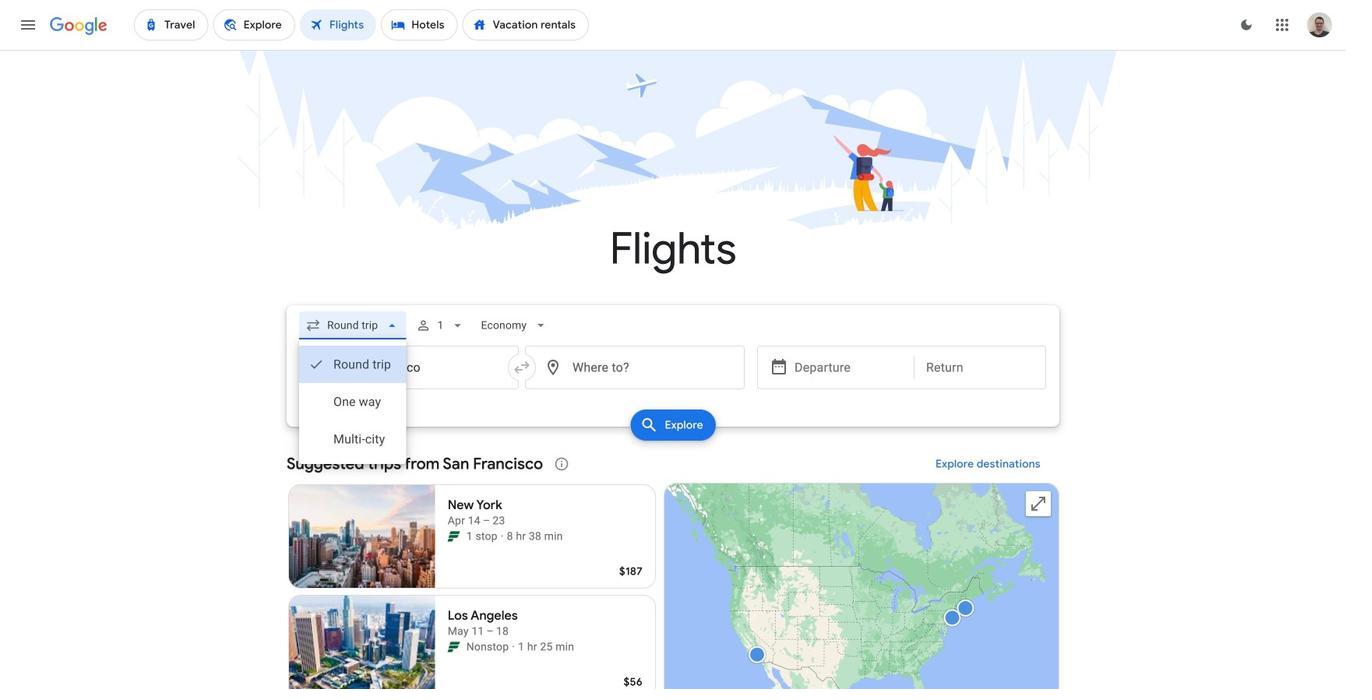 Task type: locate. For each thing, give the bounding box(es) containing it.
1 horizontal spatial  image
[[512, 640, 515, 655]]

1 vertical spatial  image
[[512, 640, 515, 655]]

 image for frontier icon at the bottom left of page
[[501, 529, 504, 545]]

Where from? text field
[[299, 346, 519, 390]]

 image right frontier image
[[512, 640, 515, 655]]

 image right frontier icon at the bottom left of page
[[501, 529, 504, 545]]

None field
[[299, 312, 406, 340], [475, 312, 555, 340], [299, 312, 406, 340], [475, 312, 555, 340]]

 image
[[501, 529, 504, 545], [512, 640, 515, 655]]

0 horizontal spatial  image
[[501, 529, 504, 545]]

 image for frontier image
[[512, 640, 515, 655]]

187 US dollars text field
[[619, 565, 643, 579]]

suggested trips from san francisco region
[[287, 446, 1060, 690]]

3 option from the top
[[299, 421, 406, 458]]

Return text field
[[927, 347, 1034, 389]]

0 vertical spatial  image
[[501, 529, 504, 545]]

select your ticket type. list box
[[299, 340, 406, 464]]

change appearance image
[[1228, 6, 1266, 44]]

option
[[299, 346, 406, 383], [299, 383, 406, 421], [299, 421, 406, 458]]



Task type: vqa. For each thing, say whether or not it's contained in the screenshot.
the where to? TEXT FIELD on the bottom of page
yes



Task type: describe. For each thing, give the bounding box(es) containing it.
2 option from the top
[[299, 383, 406, 421]]

1 option from the top
[[299, 346, 406, 383]]

Where to?  text field
[[525, 346, 745, 390]]

Flight search field
[[274, 305, 1072, 464]]

main menu image
[[19, 16, 37, 34]]

frontier image
[[448, 531, 460, 543]]

56 US dollars text field
[[624, 676, 643, 690]]

Departure text field
[[795, 347, 902, 389]]

frontier image
[[448, 641, 460, 654]]



